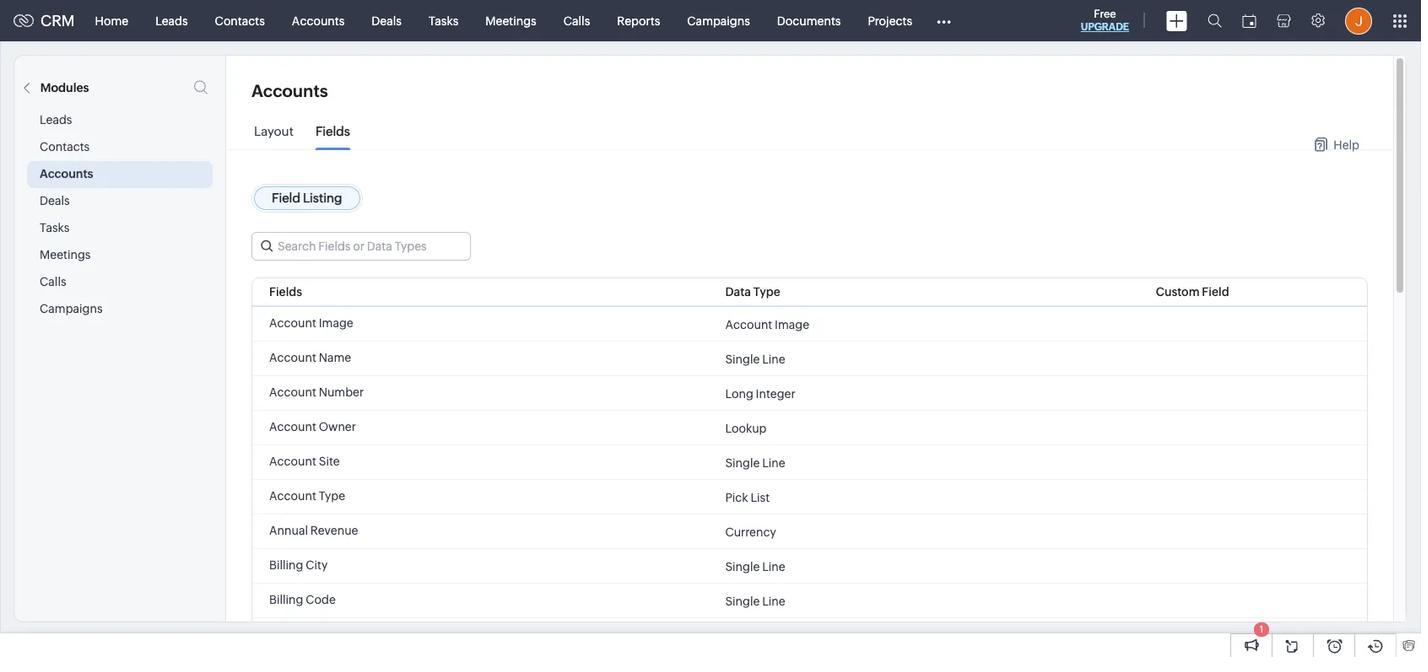 Task type: locate. For each thing, give the bounding box(es) containing it.
type for account type
[[319, 490, 345, 503]]

2 billing from the top
[[269, 593, 303, 607]]

0 vertical spatial campaigns
[[687, 14, 750, 27]]

account site
[[269, 455, 340, 469]]

account owner
[[269, 420, 356, 434]]

custom field
[[1156, 285, 1230, 299]]

Search Fields or Data Types text field
[[252, 233, 470, 260]]

0 vertical spatial calls
[[564, 14, 590, 27]]

image up name
[[319, 317, 353, 330]]

layout link
[[254, 124, 294, 151]]

account up account number
[[269, 351, 316, 365]]

data
[[726, 285, 751, 299]]

account number
[[269, 386, 364, 399]]

1 horizontal spatial fields
[[316, 124, 350, 138]]

campaigns link
[[674, 0, 764, 41]]

1 vertical spatial calls
[[40, 275, 66, 289]]

billing
[[269, 559, 303, 572], [269, 593, 303, 607]]

1 vertical spatial tasks
[[40, 221, 70, 235]]

accounts link
[[278, 0, 358, 41]]

profile element
[[1336, 0, 1383, 41]]

1 line from the top
[[763, 352, 786, 366]]

calendar image
[[1243, 14, 1257, 27]]

2 single from the top
[[726, 456, 760, 470]]

search image
[[1208, 14, 1222, 28]]

line for account site
[[763, 456, 786, 470]]

account image
[[269, 317, 353, 330], [726, 318, 810, 331]]

reports link
[[604, 0, 674, 41]]

calls link
[[550, 0, 604, 41]]

single
[[726, 352, 760, 366], [726, 456, 760, 470], [726, 560, 760, 574], [726, 595, 760, 608], [726, 629, 760, 643]]

1 vertical spatial campaigns
[[40, 302, 103, 316]]

accounts
[[292, 14, 345, 27], [252, 81, 328, 100], [40, 167, 93, 181]]

0 vertical spatial deals
[[372, 14, 402, 27]]

profile image
[[1346, 7, 1373, 34]]

account image down data type
[[726, 318, 810, 331]]

0 vertical spatial tasks
[[429, 14, 459, 27]]

site
[[319, 455, 340, 469]]

account up account name
[[269, 317, 316, 330]]

2 line from the top
[[763, 456, 786, 470]]

0 vertical spatial leads
[[155, 14, 188, 27]]

campaigns
[[687, 14, 750, 27], [40, 302, 103, 316]]

0 horizontal spatial type
[[319, 490, 345, 503]]

custom
[[1156, 285, 1200, 299]]

leads down modules
[[40, 113, 72, 127]]

1 vertical spatial fields
[[269, 285, 302, 299]]

single line for billing city
[[726, 560, 786, 574]]

0 vertical spatial type
[[754, 285, 781, 299]]

deals
[[372, 14, 402, 27], [40, 194, 70, 208]]

3 single line from the top
[[726, 560, 786, 574]]

0 horizontal spatial leads
[[40, 113, 72, 127]]

1 vertical spatial type
[[319, 490, 345, 503]]

leads
[[155, 14, 188, 27], [40, 113, 72, 127]]

meetings link
[[472, 0, 550, 41]]

0 vertical spatial fields
[[316, 124, 350, 138]]

single line for billing code
[[726, 595, 786, 608]]

0 vertical spatial billing
[[269, 559, 303, 572]]

line
[[763, 352, 786, 366], [763, 456, 786, 470], [763, 560, 786, 574], [763, 595, 786, 608], [763, 629, 786, 643]]

annual revenue
[[269, 524, 358, 538]]

1 horizontal spatial meetings
[[486, 14, 537, 27]]

1 horizontal spatial type
[[754, 285, 781, 299]]

1 vertical spatial contacts
[[40, 140, 90, 154]]

fields
[[316, 124, 350, 138], [269, 285, 302, 299]]

account
[[269, 317, 316, 330], [726, 318, 773, 331], [269, 351, 316, 365], [269, 386, 316, 399], [269, 420, 316, 434], [269, 455, 316, 469], [269, 490, 316, 503]]

1 single line from the top
[[726, 352, 786, 366]]

single line
[[726, 352, 786, 366], [726, 456, 786, 470], [726, 560, 786, 574], [726, 595, 786, 608], [726, 629, 786, 643]]

billing left code
[[269, 593, 303, 607]]

1 horizontal spatial tasks
[[429, 14, 459, 27]]

meetings
[[486, 14, 537, 27], [40, 248, 91, 262]]

2 single line from the top
[[726, 456, 786, 470]]

account left site
[[269, 455, 316, 469]]

single line for account site
[[726, 456, 786, 470]]

0 horizontal spatial deals
[[40, 194, 70, 208]]

1 vertical spatial deals
[[40, 194, 70, 208]]

1 single from the top
[[726, 352, 760, 366]]

contacts
[[215, 14, 265, 27], [40, 140, 90, 154]]

type
[[754, 285, 781, 299], [319, 490, 345, 503]]

billing left city
[[269, 559, 303, 572]]

1 horizontal spatial leads
[[155, 14, 188, 27]]

1 billing from the top
[[269, 559, 303, 572]]

crm
[[41, 12, 75, 30]]

billing for billing code
[[269, 593, 303, 607]]

1 vertical spatial billing
[[269, 593, 303, 607]]

contacts right leads link
[[215, 14, 265, 27]]

line for billing code
[[763, 595, 786, 608]]

leads link
[[142, 0, 201, 41]]

account up account site at the bottom left
[[269, 420, 316, 434]]

4 single line from the top
[[726, 595, 786, 608]]

account image up account name
[[269, 317, 353, 330]]

reports
[[617, 14, 660, 27]]

1 horizontal spatial contacts
[[215, 14, 265, 27]]

fields up account name
[[269, 285, 302, 299]]

documents
[[777, 14, 841, 27]]

1 vertical spatial leads
[[40, 113, 72, 127]]

image
[[319, 317, 353, 330], [775, 318, 810, 331]]

single for site
[[726, 456, 760, 470]]

documents link
[[764, 0, 855, 41]]

type right data
[[754, 285, 781, 299]]

0 horizontal spatial campaigns
[[40, 302, 103, 316]]

owner
[[319, 420, 356, 434]]

pick list
[[726, 491, 770, 504]]

account down data type
[[726, 318, 773, 331]]

3 single from the top
[[726, 560, 760, 574]]

calls
[[564, 14, 590, 27], [40, 275, 66, 289]]

contacts down modules
[[40, 140, 90, 154]]

tasks
[[429, 14, 459, 27], [40, 221, 70, 235]]

3 line from the top
[[763, 560, 786, 574]]

image down data type
[[775, 318, 810, 331]]

0 vertical spatial accounts
[[292, 14, 345, 27]]

name
[[319, 351, 351, 365]]

4 line from the top
[[763, 595, 786, 608]]

free upgrade
[[1081, 8, 1130, 33]]

0 horizontal spatial meetings
[[40, 248, 91, 262]]

leads right home on the left top of page
[[155, 14, 188, 27]]

Other Modules field
[[926, 7, 962, 34]]

line for billing city
[[763, 560, 786, 574]]

search element
[[1198, 0, 1233, 41]]

0 horizontal spatial tasks
[[40, 221, 70, 235]]

contacts link
[[201, 0, 278, 41]]

type up revenue
[[319, 490, 345, 503]]

fields right 'layout'
[[316, 124, 350, 138]]

single for name
[[726, 352, 760, 366]]

4 single from the top
[[726, 595, 760, 608]]



Task type: vqa. For each thing, say whether or not it's contained in the screenshot.


Task type: describe. For each thing, give the bounding box(es) containing it.
account name
[[269, 351, 351, 365]]

pick
[[726, 491, 749, 504]]

home link
[[82, 0, 142, 41]]

annual
[[269, 524, 308, 538]]

projects
[[868, 14, 913, 27]]

0 horizontal spatial image
[[319, 317, 353, 330]]

field
[[1202, 285, 1230, 299]]

data type
[[726, 285, 781, 299]]

0 horizontal spatial account image
[[269, 317, 353, 330]]

account down account name
[[269, 386, 316, 399]]

1 horizontal spatial campaigns
[[687, 14, 750, 27]]

account type
[[269, 490, 345, 503]]

1 vertical spatial meetings
[[40, 248, 91, 262]]

single for code
[[726, 595, 760, 608]]

long integer
[[726, 387, 796, 401]]

integer
[[756, 387, 796, 401]]

tasks link
[[415, 0, 472, 41]]

help
[[1334, 138, 1360, 152]]

0 horizontal spatial fields
[[269, 285, 302, 299]]

deals link
[[358, 0, 415, 41]]

0 vertical spatial contacts
[[215, 14, 265, 27]]

1 horizontal spatial calls
[[564, 14, 590, 27]]

line for account name
[[763, 352, 786, 366]]

city
[[306, 559, 328, 572]]

2 vertical spatial accounts
[[40, 167, 93, 181]]

5 single from the top
[[726, 629, 760, 643]]

long
[[726, 387, 754, 401]]

currency
[[726, 526, 776, 539]]

single line for account name
[[726, 352, 786, 366]]

home
[[95, 14, 128, 27]]

0 horizontal spatial contacts
[[40, 140, 90, 154]]

modules
[[40, 81, 89, 95]]

upgrade
[[1081, 21, 1130, 33]]

1 horizontal spatial account image
[[726, 318, 810, 331]]

layout
[[254, 124, 294, 138]]

1
[[1260, 625, 1264, 635]]

0 horizontal spatial calls
[[40, 275, 66, 289]]

0 vertical spatial meetings
[[486, 14, 537, 27]]

code
[[306, 593, 336, 607]]

lookup
[[726, 422, 767, 435]]

billing code
[[269, 593, 336, 607]]

projects link
[[855, 0, 926, 41]]

1 horizontal spatial image
[[775, 318, 810, 331]]

1 vertical spatial accounts
[[252, 81, 328, 100]]

single for city
[[726, 560, 760, 574]]

type for data type
[[754, 285, 781, 299]]

number
[[319, 386, 364, 399]]

account up "annual"
[[269, 490, 316, 503]]

fields link
[[316, 124, 350, 151]]

free
[[1094, 8, 1117, 20]]

crm link
[[14, 12, 75, 30]]

billing city
[[269, 559, 328, 572]]

list
[[751, 491, 770, 504]]

revenue
[[311, 524, 358, 538]]

billing for billing city
[[269, 559, 303, 572]]

create menu image
[[1167, 11, 1188, 31]]

5 single line from the top
[[726, 629, 786, 643]]

5 line from the top
[[763, 629, 786, 643]]

create menu element
[[1157, 0, 1198, 41]]

1 horizontal spatial deals
[[372, 14, 402, 27]]



